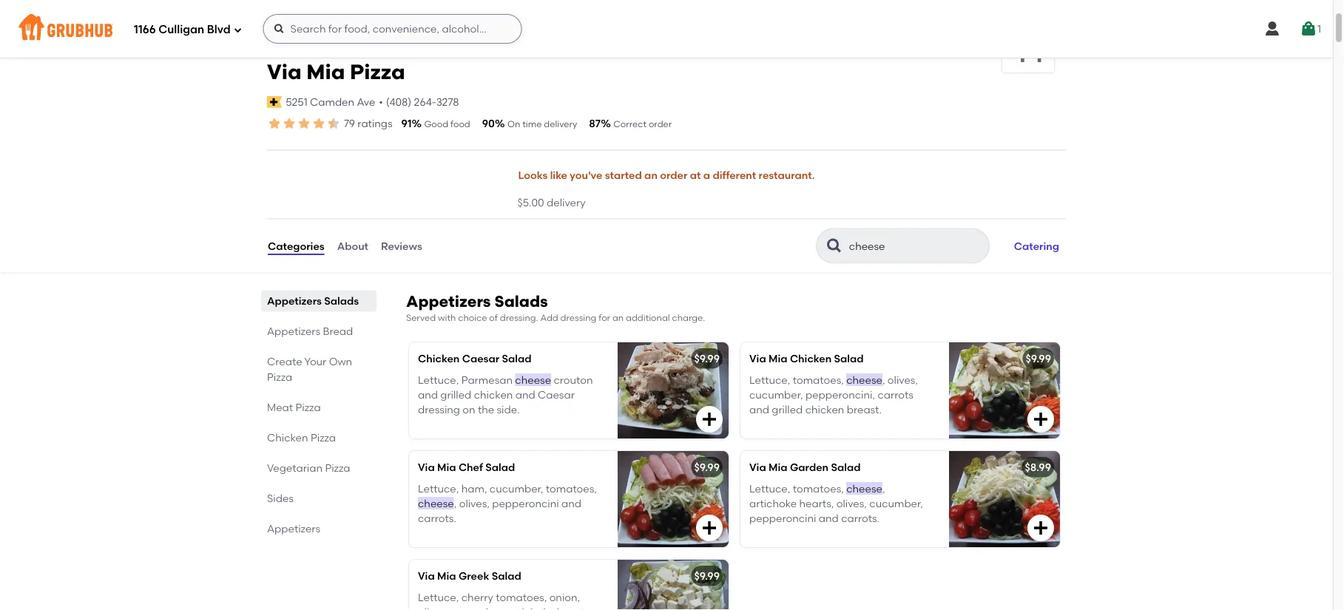 Task type: describe. For each thing, give the bounding box(es) containing it.
looks like you've started an order at a different restaurant.
[[518, 169, 815, 182]]

crouton and grilled chicken and caesar dressing on the side.
[[418, 373, 593, 416]]

hearts,
[[799, 497, 834, 510]]

via for via mia garden salad
[[749, 461, 766, 474]]

90
[[482, 117, 495, 130]]

via mia chef salad image
[[618, 451, 729, 547]]

side.
[[497, 403, 520, 416]]

salads for appetizers salads served with choice of dressing. add dressing for an additional charge.
[[495, 292, 548, 311]]

dressing inside crouton and grilled chicken and caesar dressing on the side.
[[418, 403, 460, 416]]

, for carrots
[[883, 373, 885, 386]]

via for via mia chicken salad
[[749, 353, 766, 365]]

chef
[[459, 461, 483, 474]]

via mia chef salad
[[418, 461, 515, 474]]

and inside , olives, pepperoncini and carrots.
[[562, 497, 582, 510]]

via mia chicken salad
[[749, 353, 864, 365]]

dressing inside appetizers salads served with choice of dressing. add dressing for an additional charge.
[[561, 313, 597, 323]]

lettuce, for , olives, cucumber, pepperoncini, carrots and grilled chicken breast.
[[749, 373, 790, 386]]

via mia pizza logo image
[[1003, 21, 1054, 73]]

parmesan
[[461, 373, 513, 386]]

with
[[438, 313, 456, 323]]

camden
[[310, 96, 354, 108]]

$9.99 for , olives, cucumber, pepperoncini, carrots and grilled chicken breast.
[[1026, 353, 1051, 365]]

salad up lettuce, cherry tomatoes, onion, olives, cucumber, artichoke hearts
[[492, 570, 521, 583]]

catering
[[1014, 240, 1059, 252]]

cheese inside the lettuce, ham, cucumber, tomatoes, cheese
[[418, 497, 454, 510]]

lettuce, for crouton and grilled chicken and caesar dressing on the side.
[[418, 373, 459, 386]]

crouton
[[554, 373, 593, 386]]

about button
[[336, 219, 369, 273]]

an inside 'button'
[[645, 169, 658, 182]]

appetizers for appetizers bread
[[267, 325, 320, 338]]

via mia greek salad
[[418, 570, 521, 583]]

you've
[[570, 169, 603, 182]]

blvd
[[207, 23, 231, 36]]

mia for chicken
[[769, 353, 788, 365]]

add
[[540, 313, 558, 323]]

salad for , olives, cucumber, pepperoncini, carrots and grilled chicken breast.
[[834, 353, 864, 365]]

lettuce, ham, cucumber, tomatoes, cheese
[[418, 482, 597, 510]]

additional
[[626, 313, 670, 323]]

via for via mia greek salad
[[418, 570, 435, 583]]

cucumber, inside lettuce, cherry tomatoes, onion, olives, cucumber, artichoke hearts
[[451, 606, 505, 610]]

pizza inside create your own pizza
[[267, 371, 292, 384]]

food
[[451, 119, 470, 129]]

meat pizza
[[267, 401, 321, 414]]

•
[[379, 96, 383, 108]]

5251 camden ave button
[[285, 94, 376, 110]]

vegetarian pizza
[[267, 462, 350, 475]]

appetizers for appetizers salads served with choice of dressing. add dressing for an additional charge.
[[406, 292, 491, 311]]

, olives, cucumber, pepperoncini, carrots and grilled chicken breast.
[[749, 373, 918, 416]]

sides
[[267, 492, 294, 505]]

greek
[[459, 570, 489, 583]]

for
[[599, 313, 610, 323]]

pizza for chicken pizza
[[311, 432, 336, 444]]

chicken pizza
[[267, 432, 336, 444]]

the
[[478, 403, 494, 416]]

your
[[305, 356, 326, 368]]

svg image
[[1032, 411, 1050, 428]]

, for cucumber,
[[883, 482, 885, 495]]

different
[[713, 169, 756, 182]]

salad up parmesan
[[502, 353, 532, 365]]

catering button
[[1008, 230, 1066, 262]]

chicken caesar salad image
[[618, 343, 729, 439]]

via mia garden salad image
[[949, 451, 1060, 547]]

ratings
[[358, 117, 393, 130]]

onion,
[[549, 591, 580, 604]]

subscription pass image
[[267, 96, 282, 108]]

salads for appetizers salads
[[324, 295, 359, 307]]

appetizers bread tab
[[267, 324, 371, 339]]

cheese for carrots
[[847, 373, 883, 386]]

olives, inside , olives, pepperoncini and carrots.
[[459, 497, 490, 510]]

lettuce, tomatoes, cheese for hearts,
[[749, 482, 883, 495]]

artichoke inside lettuce, cherry tomatoes, onion, olives, cucumber, artichoke hearts
[[507, 606, 555, 610]]

good
[[424, 119, 449, 129]]

charge.
[[672, 313, 705, 323]]

looks like you've started an order at a different restaurant. button
[[518, 159, 816, 192]]

chicken inside , olives, cucumber, pepperoncini, carrots and grilled chicken breast.
[[805, 403, 844, 416]]

appetizers salads served with choice of dressing. add dressing for an additional charge.
[[406, 292, 705, 323]]

search icon image
[[826, 237, 843, 255]]

Search Via Mia Pizza search field
[[848, 239, 961, 253]]

pizza for meat pizza
[[296, 401, 321, 414]]

1 vertical spatial delivery
[[547, 196, 586, 208]]

chicken inside crouton and grilled chicken and caesar dressing on the side.
[[474, 388, 513, 401]]

(408)
[[386, 96, 412, 108]]

ham,
[[461, 482, 487, 495]]

0 horizontal spatial caesar
[[462, 353, 499, 365]]

and inside ', artichoke hearts, olives, cucumber, pepperoncini and carrots.'
[[819, 512, 839, 525]]

$5.00
[[518, 196, 544, 208]]

served
[[406, 313, 436, 323]]

via for via mia pizza
[[267, 60, 302, 84]]

vegetarian pizza tab
[[267, 461, 371, 476]]

0 vertical spatial delivery
[[544, 119, 577, 129]]

via mia chicken salad image
[[949, 343, 1060, 439]]

chicken pizza tab
[[267, 430, 371, 446]]

vegetarian
[[267, 462, 323, 475]]

about
[[337, 240, 369, 252]]

at
[[690, 169, 701, 182]]

pizza for vegetarian pizza
[[325, 462, 350, 475]]

79 ratings
[[344, 117, 393, 130]]

correct
[[614, 119, 647, 129]]

on time delivery
[[507, 119, 577, 129]]

, olives, pepperoncini and carrots.
[[418, 497, 582, 525]]

looks
[[518, 169, 548, 182]]

like
[[550, 169, 567, 182]]

culligan
[[158, 23, 204, 36]]

svg image inside 1 button
[[1300, 20, 1318, 38]]

reviews button
[[380, 219, 423, 273]]

5251 camden ave
[[286, 96, 375, 108]]

grilled inside , olives, cucumber, pepperoncini, carrots and grilled chicken breast.
[[772, 403, 803, 416]]

• (408) 264-3278
[[379, 96, 459, 108]]

of
[[489, 313, 498, 323]]

1
[[1318, 22, 1321, 35]]

carrots. inside ', artichoke hearts, olives, cucumber, pepperoncini and carrots.'
[[841, 512, 880, 525]]

via mia garden salad
[[749, 461, 861, 474]]



Task type: locate. For each thing, give the bounding box(es) containing it.
order right correct on the top left
[[649, 119, 672, 129]]

meat
[[267, 401, 293, 414]]

1166
[[134, 23, 156, 36]]

salad for , artichoke hearts, olives, cucumber, pepperoncini and carrots.
[[831, 461, 861, 474]]

salad right garden
[[831, 461, 861, 474]]

0 horizontal spatial artichoke
[[507, 606, 555, 610]]

appetizers up appetizers bread
[[267, 295, 322, 307]]

$8.99
[[1025, 461, 1051, 474]]

pepperoncini,
[[806, 388, 875, 401]]

, for carrots.
[[454, 497, 457, 510]]

lettuce, parmesan cheese
[[418, 373, 551, 386]]

1 horizontal spatial carrots.
[[841, 512, 880, 525]]

pizza right meat
[[296, 401, 321, 414]]

cheese for and
[[515, 373, 551, 386]]

0 horizontal spatial grilled
[[440, 388, 472, 401]]

(408) 264-3278 button
[[386, 94, 459, 109]]

artichoke down onion,
[[507, 606, 555, 610]]

1 horizontal spatial an
[[645, 169, 658, 182]]

olives, up carrots
[[888, 373, 918, 386]]

chicken for chicken pizza
[[267, 432, 308, 444]]

carrots
[[878, 388, 914, 401]]

1 vertical spatial ,
[[883, 482, 885, 495]]

started
[[605, 169, 642, 182]]

bread
[[323, 325, 353, 338]]

0 horizontal spatial salads
[[324, 295, 359, 307]]

via mia pizza
[[267, 60, 405, 84]]

pizza inside tab
[[311, 432, 336, 444]]

grilled up on in the left of the page
[[440, 388, 472, 401]]

salads up the bread
[[324, 295, 359, 307]]

caesar inside crouton and grilled chicken and caesar dressing on the side.
[[538, 388, 575, 401]]

tomatoes,
[[793, 373, 844, 386], [546, 482, 597, 495], [793, 482, 844, 495], [496, 591, 547, 604]]

pepperoncini inside ', artichoke hearts, olives, cucumber, pepperoncini and carrots.'
[[749, 512, 816, 525]]

0 horizontal spatial chicken
[[474, 388, 513, 401]]

lettuce, down chicken caesar salad
[[418, 373, 459, 386]]

mia for greek
[[437, 570, 456, 583]]

chicken down with
[[418, 353, 460, 365]]

create
[[267, 356, 302, 368]]

chicken inside chicken pizza tab
[[267, 432, 308, 444]]

salad up pepperoncini, on the bottom
[[834, 353, 864, 365]]

cheese down via mia chef salad
[[418, 497, 454, 510]]

0 vertical spatial caesar
[[462, 353, 499, 365]]

Search for food, convenience, alcohol... search field
[[263, 14, 522, 44]]

lettuce, down via mia greek salad on the left bottom of page
[[418, 591, 459, 604]]

grilled
[[440, 388, 472, 401], [772, 403, 803, 416]]

an right for
[[613, 313, 624, 323]]

lettuce, tomatoes, cheese up hearts,
[[749, 482, 883, 495]]

lettuce, inside the lettuce, ham, cucumber, tomatoes, cheese
[[418, 482, 459, 495]]

lettuce, down via mia chicken salad
[[749, 373, 790, 386]]

create your own pizza
[[267, 356, 352, 384]]

91
[[401, 117, 412, 130]]

time
[[523, 119, 542, 129]]

mia left chef on the left
[[437, 461, 456, 474]]

categories button
[[267, 219, 325, 273]]

1 vertical spatial caesar
[[538, 388, 575, 401]]

caesar down crouton
[[538, 388, 575, 401]]

mia up 5251 camden ave
[[307, 60, 345, 84]]

salad for , olives, pepperoncini and carrots.
[[486, 461, 515, 474]]

0 horizontal spatial dressing
[[418, 403, 460, 416]]

0 horizontal spatial an
[[613, 313, 624, 323]]

pizza down meat pizza tab
[[311, 432, 336, 444]]

2 vertical spatial ,
[[454, 497, 457, 510]]

79
[[344, 117, 355, 130]]

0 vertical spatial chicken
[[474, 388, 513, 401]]

grilled inside crouton and grilled chicken and caesar dressing on the side.
[[440, 388, 472, 401]]

salad
[[502, 353, 532, 365], [834, 353, 864, 365], [486, 461, 515, 474], [831, 461, 861, 474], [492, 570, 521, 583]]

restaurant.
[[759, 169, 815, 182]]

cucumber, inside the lettuce, ham, cucumber, tomatoes, cheese
[[490, 482, 543, 495]]

cheese for cucumber,
[[847, 482, 883, 495]]

pizza up • at the left top of page
[[350, 60, 405, 84]]

appetizers inside appetizers salads served with choice of dressing. add dressing for an additional charge.
[[406, 292, 491, 311]]

$9.99 for , olives, pepperoncini and carrots.
[[694, 461, 720, 474]]

pepperoncini down hearts,
[[749, 512, 816, 525]]

1 vertical spatial pepperoncini
[[749, 512, 816, 525]]

0 vertical spatial grilled
[[440, 388, 472, 401]]

mia for chef
[[437, 461, 456, 474]]

1 horizontal spatial grilled
[[772, 403, 803, 416]]

olives, inside lettuce, cherry tomatoes, onion, olives, cucumber, artichoke hearts
[[418, 606, 449, 610]]

appetizers inside tab
[[267, 325, 320, 338]]

1 button
[[1300, 16, 1321, 42]]

delivery
[[544, 119, 577, 129], [547, 196, 586, 208]]

1 horizontal spatial salads
[[495, 292, 548, 311]]

mia
[[307, 60, 345, 84], [769, 353, 788, 365], [437, 461, 456, 474], [769, 461, 788, 474], [437, 570, 456, 583]]

0 vertical spatial lettuce, tomatoes, cheese
[[749, 373, 883, 386]]

lettuce, down via mia garden salad
[[749, 482, 790, 495]]

salad up the lettuce, ham, cucumber, tomatoes, cheese at the left
[[486, 461, 515, 474]]

an inside appetizers salads served with choice of dressing. add dressing for an additional charge.
[[613, 313, 624, 323]]

artichoke left hearts,
[[749, 497, 797, 510]]

cherry
[[461, 591, 493, 604]]

1 horizontal spatial chicken
[[418, 353, 460, 365]]

cheese
[[515, 373, 551, 386], [847, 373, 883, 386], [847, 482, 883, 495], [418, 497, 454, 510]]

1 carrots. from the left
[[418, 512, 456, 525]]

an right started at the top of page
[[645, 169, 658, 182]]

0 vertical spatial an
[[645, 169, 658, 182]]

appetizers for appetizers salads
[[267, 295, 322, 307]]

1 vertical spatial dressing
[[418, 403, 460, 416]]

lettuce, for , artichoke hearts, olives, cucumber, pepperoncini and carrots.
[[749, 482, 790, 495]]

lettuce, for , olives, pepperoncini and carrots.
[[418, 482, 459, 495]]

0 horizontal spatial chicken
[[267, 432, 308, 444]]

correct order
[[614, 119, 672, 129]]

on
[[507, 119, 520, 129]]

appetizers tab
[[267, 521, 371, 537]]

cheese up pepperoncini, on the bottom
[[847, 373, 883, 386]]

categories
[[268, 240, 325, 252]]

svg image
[[1264, 20, 1281, 38], [1300, 20, 1318, 38], [273, 23, 285, 35], [233, 26, 242, 34], [701, 411, 718, 428], [701, 519, 718, 537], [1032, 519, 1050, 537]]

mia left garden
[[769, 461, 788, 474]]

tomatoes, inside lettuce, cherry tomatoes, onion, olives, cucumber, artichoke hearts
[[496, 591, 547, 604]]

1 horizontal spatial pepperoncini
[[749, 512, 816, 525]]

via for via mia chef salad
[[418, 461, 435, 474]]

1 horizontal spatial caesar
[[538, 388, 575, 401]]

salads inside tab
[[324, 295, 359, 307]]

own
[[329, 356, 352, 368]]

lettuce, tomatoes, cheese for cucumber,
[[749, 373, 883, 386]]

olives,
[[888, 373, 918, 386], [459, 497, 490, 510], [837, 497, 867, 510], [418, 606, 449, 610]]

3278
[[436, 96, 459, 108]]

tomatoes, inside the lettuce, ham, cucumber, tomatoes, cheese
[[546, 482, 597, 495]]

0 vertical spatial artichoke
[[749, 497, 797, 510]]

appetizers
[[406, 292, 491, 311], [267, 295, 322, 307], [267, 325, 320, 338], [267, 523, 320, 535]]

artichoke
[[749, 497, 797, 510], [507, 606, 555, 610]]

1 vertical spatial chicken
[[805, 403, 844, 416]]

appetizers bread
[[267, 325, 353, 338]]

appetizers up create
[[267, 325, 320, 338]]

0 vertical spatial ,
[[883, 373, 885, 386]]

0 horizontal spatial carrots.
[[418, 512, 456, 525]]

cucumber,
[[749, 388, 803, 401], [490, 482, 543, 495], [870, 497, 923, 510], [451, 606, 505, 610]]

dressing.
[[500, 313, 538, 323]]

, inside ', artichoke hearts, olives, cucumber, pepperoncini and carrots.'
[[883, 482, 885, 495]]

pizza up sides tab
[[325, 462, 350, 475]]

dressing
[[561, 313, 597, 323], [418, 403, 460, 416]]

choice
[[458, 313, 487, 323]]

garden
[[790, 461, 829, 474]]

1 horizontal spatial artichoke
[[749, 497, 797, 510]]

mia up , olives, cucumber, pepperoncini, carrots and grilled chicken breast.
[[769, 353, 788, 365]]

0 horizontal spatial pepperoncini
[[492, 497, 559, 510]]

1 lettuce, tomatoes, cheese from the top
[[749, 373, 883, 386]]

salads
[[495, 292, 548, 311], [324, 295, 359, 307]]

olives, right hearts,
[[837, 497, 867, 510]]

a
[[703, 169, 710, 182]]

, inside , olives, pepperoncini and carrots.
[[454, 497, 457, 510]]

star icon image
[[267, 116, 282, 131], [282, 116, 297, 131], [297, 116, 311, 131], [311, 116, 326, 131], [326, 116, 341, 131], [326, 116, 341, 131]]

0 vertical spatial order
[[649, 119, 672, 129]]

87
[[589, 117, 601, 130]]

dressing left for
[[561, 313, 597, 323]]

caesar up lettuce, parmesan cheese
[[462, 353, 499, 365]]

lettuce, down via mia chef salad
[[418, 482, 459, 495]]

create your own pizza tab
[[267, 354, 371, 385]]

meat pizza tab
[[267, 400, 371, 416]]

appetizers salads
[[267, 295, 359, 307]]

mia for pizza
[[307, 60, 345, 84]]

lettuce, tomatoes, cheese down via mia chicken salad
[[749, 373, 883, 386]]

lettuce, inside lettuce, cherry tomatoes, onion, olives, cucumber, artichoke hearts
[[418, 591, 459, 604]]

chicken up , olives, cucumber, pepperoncini, carrots and grilled chicken breast.
[[790, 353, 832, 365]]

via mia greek salad image
[[618, 560, 729, 610]]

grilled down via mia chicken salad
[[772, 403, 803, 416]]

1166 culligan blvd
[[134, 23, 231, 36]]

an
[[645, 169, 658, 182], [613, 313, 624, 323]]

dressing left on in the left of the page
[[418, 403, 460, 416]]

2 horizontal spatial chicken
[[790, 353, 832, 365]]

olives, inside , olives, cucumber, pepperoncini, carrots and grilled chicken breast.
[[888, 373, 918, 386]]

5251
[[286, 96, 308, 108]]

appetizers for appetizers
[[267, 523, 320, 535]]

olives, down ham,
[[459, 497, 490, 510]]

cheese up side.
[[515, 373, 551, 386]]

mia left the greek
[[437, 570, 456, 583]]

mia for garden
[[769, 461, 788, 474]]

lettuce,
[[418, 373, 459, 386], [749, 373, 790, 386], [418, 482, 459, 495], [749, 482, 790, 495], [418, 591, 459, 604]]

order inside 'button'
[[660, 169, 688, 182]]

chicken down parmesan
[[474, 388, 513, 401]]

and inside , olives, cucumber, pepperoncini, carrots and grilled chicken breast.
[[749, 403, 769, 416]]

1 vertical spatial order
[[660, 169, 688, 182]]

reviews
[[381, 240, 422, 252]]

264-
[[414, 96, 436, 108]]

main navigation navigation
[[0, 0, 1333, 58]]

0 vertical spatial dressing
[[561, 313, 597, 323]]

chicken down the meat pizza
[[267, 432, 308, 444]]

1 horizontal spatial chicken
[[805, 403, 844, 416]]

1 vertical spatial an
[[613, 313, 624, 323]]

1 vertical spatial grilled
[[772, 403, 803, 416]]

on
[[463, 403, 475, 416]]

1 horizontal spatial dressing
[[561, 313, 597, 323]]

order left at
[[660, 169, 688, 182]]

chicken caesar salad
[[418, 353, 532, 365]]

lettuce, cherry tomatoes, onion, olives, cucumber, artichoke hearts
[[418, 591, 592, 610]]

0 vertical spatial pepperoncini
[[492, 497, 559, 510]]

pepperoncini
[[492, 497, 559, 510], [749, 512, 816, 525]]

chicken for chicken caesar salad
[[418, 353, 460, 365]]

delivery right time
[[544, 119, 577, 129]]

cucumber, inside ', artichoke hearts, olives, cucumber, pepperoncini and carrots.'
[[870, 497, 923, 510]]

and
[[418, 388, 438, 401], [515, 388, 535, 401], [749, 403, 769, 416], [562, 497, 582, 510], [819, 512, 839, 525]]

appetizers salads tab
[[267, 293, 371, 309]]

carrots. inside , olives, pepperoncini and carrots.
[[418, 512, 456, 525]]

pizza
[[350, 60, 405, 84], [267, 371, 292, 384], [296, 401, 321, 414], [311, 432, 336, 444], [325, 462, 350, 475]]

olives, inside ', artichoke hearts, olives, cucumber, pepperoncini and carrots.'
[[837, 497, 867, 510]]

, inside , olives, cucumber, pepperoncini, carrots and grilled chicken breast.
[[883, 373, 885, 386]]

2 carrots. from the left
[[841, 512, 880, 525]]

delivery down "like"
[[547, 196, 586, 208]]

, artichoke hearts, olives, cucumber, pepperoncini and carrots.
[[749, 482, 923, 525]]

artichoke inside ', artichoke hearts, olives, cucumber, pepperoncini and carrots.'
[[749, 497, 797, 510]]

$9.99 for crouton and grilled chicken and caesar dressing on the side.
[[694, 353, 720, 365]]

cheese down via mia garden salad
[[847, 482, 883, 495]]

breast.
[[847, 403, 882, 416]]

1 vertical spatial lettuce, tomatoes, cheese
[[749, 482, 883, 495]]

chicken
[[418, 353, 460, 365], [790, 353, 832, 365], [267, 432, 308, 444]]

ave
[[357, 96, 375, 108]]

lettuce, tomatoes, cheese
[[749, 373, 883, 386], [749, 482, 883, 495]]

carrots.
[[418, 512, 456, 525], [841, 512, 880, 525]]

appetizers down the sides
[[267, 523, 320, 535]]

1 vertical spatial artichoke
[[507, 606, 555, 610]]

cucumber, inside , olives, cucumber, pepperoncini, carrots and grilled chicken breast.
[[749, 388, 803, 401]]

good food
[[424, 119, 470, 129]]

$5.00 delivery
[[518, 196, 586, 208]]

appetizers up with
[[406, 292, 491, 311]]

olives, down via mia greek salad on the left bottom of page
[[418, 606, 449, 610]]

salads up "dressing." at the bottom
[[495, 292, 548, 311]]

2 lettuce, tomatoes, cheese from the top
[[749, 482, 883, 495]]

pepperoncini inside , olives, pepperoncini and carrots.
[[492, 497, 559, 510]]

sides tab
[[267, 491, 371, 507]]

caesar
[[462, 353, 499, 365], [538, 388, 575, 401]]

chicken down pepperoncini, on the bottom
[[805, 403, 844, 416]]

pizza down create
[[267, 371, 292, 384]]

salads inside appetizers salads served with choice of dressing. add dressing for an additional charge.
[[495, 292, 548, 311]]

pepperoncini down via mia chef salad
[[492, 497, 559, 510]]

,
[[883, 373, 885, 386], [883, 482, 885, 495], [454, 497, 457, 510]]



Task type: vqa. For each thing, say whether or not it's contained in the screenshot.
'Lettuce, tomatoes, cheese' to the top
yes



